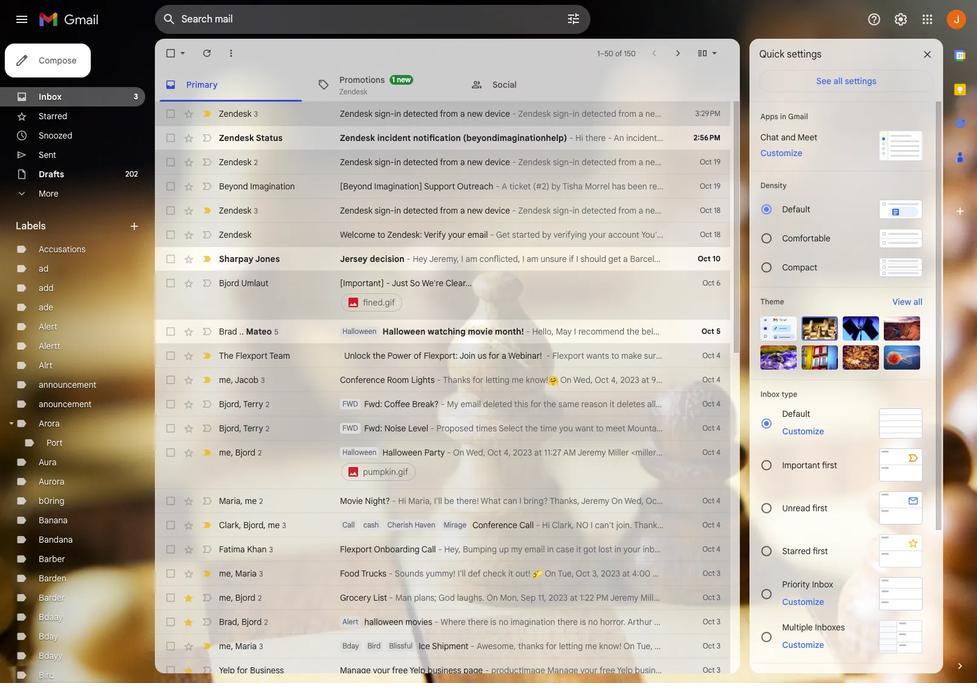 Task type: locate. For each thing, give the bounding box(es) containing it.
settings right quick
[[787, 48, 822, 61]]

yummy!
[[426, 568, 456, 579]]

fwd
[[343, 399, 358, 408], [343, 424, 358, 433]]

first
[[822, 460, 837, 471], [813, 503, 828, 513], [813, 546, 828, 556]]

1 horizontal spatial flexport
[[340, 544, 372, 555]]

conference right mirage
[[473, 520, 518, 531]]

3 inside clark , bjord , me 3
[[282, 521, 286, 530]]

mirage
[[444, 520, 467, 530]]

- inside [important] - just so we're clear... "link"
[[386, 278, 390, 289]]

yelp left business
[[219, 665, 235, 676]]

1 oct 4 from the top
[[703, 351, 721, 360]]

to
[[378, 229, 385, 240]]

meet
[[798, 132, 818, 143]]

- right list
[[389, 592, 393, 603]]

check
[[483, 568, 506, 579]]

1 vertical spatial zendesk 3
[[219, 205, 258, 216]]

row containing zendesk status
[[155, 126, 730, 150]]

oct 19 for [beyond imagination] support outreach -
[[700, 182, 721, 191]]

brad for ,
[[219, 616, 237, 627]]

all inside 'see all settings' button
[[834, 76, 843, 87]]

0 horizontal spatial i
[[461, 254, 463, 264]]

labels heading
[[16, 220, 128, 232]]

1 vertical spatial me , maria 3
[[219, 641, 263, 651]]

aura
[[39, 457, 57, 468]]

alert for alert halloween movies -
[[343, 617, 358, 626]]

call up out!
[[520, 520, 534, 531]]

fwd:
[[364, 399, 382, 410], [364, 423, 382, 434]]

zendesk 3 up the zendesk status
[[219, 108, 258, 119]]

3 device from the top
[[485, 205, 510, 216]]

1 horizontal spatial settings
[[845, 76, 877, 87]]

1 horizontal spatial all
[[914, 297, 923, 307]]

halloween inside halloween halloween party -
[[343, 448, 377, 457]]

grocery list -
[[340, 592, 395, 603]]

5 4 from the top
[[717, 448, 721, 457]]

0 vertical spatial fwd
[[343, 399, 358, 408]]

first for unread first
[[813, 503, 828, 513]]

conference
[[340, 375, 385, 385], [473, 520, 518, 531]]

1 yelp from the left
[[219, 665, 235, 676]]

accusations link
[[39, 244, 86, 255]]

me down brad , bjord 2
[[219, 641, 231, 651]]

zendesk sign-in detected from a new device - down notification
[[340, 157, 519, 168]]

we're
[[422, 278, 444, 289]]

customize down priority inbox
[[782, 596, 824, 607]]

view
[[893, 297, 912, 307]]

sign- down incident
[[375, 157, 394, 168]]

4 4 from the top
[[717, 424, 721, 433]]

from up zendesk incident notification (beyondimaginationhelp) -
[[440, 108, 458, 119]]

1 horizontal spatial 1
[[597, 49, 600, 58]]

3 inside me , jacob 3
[[261, 375, 265, 385]]

alert inside alert halloween movies -
[[343, 617, 358, 626]]

i right if
[[576, 254, 578, 264]]

customize for multiple inboxes
[[782, 639, 824, 650]]

halloween up power
[[383, 326, 426, 337]]

0 vertical spatial cell
[[340, 277, 670, 313]]

new for 3:29 pm
[[467, 108, 483, 119]]

me up fatima khan 3
[[268, 520, 280, 530]]

0 vertical spatial conference
[[340, 375, 385, 385]]

0 vertical spatial of
[[615, 49, 622, 58]]

zendesk status
[[219, 133, 283, 143]]

alrt link
[[39, 360, 53, 371]]

1 me , bjord 2 from the top
[[219, 447, 262, 458]]

sign- for 19
[[375, 157, 394, 168]]

zendesk sign-in detected from a new device - up verify
[[340, 205, 519, 216]]

1 horizontal spatial am
[[527, 254, 539, 264]]

1 detected from the top
[[403, 108, 438, 119]]

customize down and
[[761, 148, 803, 159]]

oct 4
[[703, 351, 721, 360], [703, 375, 721, 384], [703, 399, 721, 408], [703, 424, 721, 433], [703, 448, 721, 457], [703, 496, 721, 505], [703, 520, 721, 530], [703, 545, 721, 554]]

advanced search options image
[[562, 7, 586, 31]]

i right conflicted,
[[522, 254, 525, 264]]

flexport:
[[424, 350, 458, 361]]

know!
[[526, 375, 548, 385]]

- right level
[[431, 423, 434, 434]]

call left cash
[[343, 520, 355, 530]]

0 vertical spatial starred
[[39, 111, 67, 122]]

1 horizontal spatial conference
[[473, 520, 518, 531]]

2 horizontal spatial i
[[576, 254, 578, 264]]

b0ring link
[[39, 496, 64, 507]]

new for oct 18
[[467, 205, 483, 216]]

0 horizontal spatial of
[[414, 350, 422, 361]]

settings right the see
[[845, 76, 877, 87]]

starred up snoozed
[[39, 111, 67, 122]]

your left free
[[373, 665, 390, 676]]

2 me , maria 3 from the top
[[219, 641, 263, 651]]

starred inside labels navigation
[[39, 111, 67, 122]]

15 row from the top
[[155, 489, 730, 513]]

1 horizontal spatial alert
[[343, 617, 358, 626]]

2 zendesk sign-in detected from a new device - from the top
[[340, 157, 519, 168]]

2 inside zendesk 2
[[254, 158, 258, 167]]

barder
[[39, 592, 65, 603]]

am left unsure
[[527, 254, 539, 264]]

1 vertical spatial maria
[[235, 568, 257, 579]]

2 sharpay from the left
[[888, 254, 920, 264]]

10 row from the top
[[155, 344, 730, 368]]

1 vertical spatial device
[[485, 157, 510, 168]]

2 oct 4 from the top
[[703, 375, 721, 384]]

labels
[[16, 220, 46, 232]]

all right the see
[[834, 76, 843, 87]]

2 detected from the top
[[403, 157, 438, 168]]

cell containing [important] - just so we're clear...
[[340, 277, 670, 313]]

1 oct 18 from the top
[[700, 206, 721, 215]]

4 row from the top
[[155, 174, 730, 198]]

alert for alert
[[39, 321, 57, 332]]

- up the (beyondimaginationhelp)
[[512, 108, 516, 119]]

2:56 pm
[[694, 133, 721, 142]]

flexport up food on the bottom left of page
[[340, 544, 372, 555]]

movie
[[340, 496, 363, 507]]

sign- up incident
[[375, 108, 394, 119]]

join
[[460, 350, 476, 361]]

new down outreach
[[467, 205, 483, 216]]

- right 'shipment'
[[471, 641, 475, 652]]

a
[[460, 108, 465, 119], [460, 157, 465, 168], [460, 205, 465, 216], [623, 254, 628, 264], [681, 254, 686, 264], [502, 350, 507, 361]]

1 vertical spatial fwd
[[343, 424, 358, 433]]

cell
[[340, 277, 670, 313], [340, 447, 670, 483]]

device down the (beyondimaginationhelp)
[[485, 157, 510, 168]]

1 50 of 150
[[597, 49, 636, 58]]

device for 19
[[485, 157, 510, 168]]

0 vertical spatial bjord , terry 2
[[219, 398, 269, 409]]

1 vertical spatial conference
[[473, 520, 518, 531]]

first up priority inbox
[[813, 546, 828, 556]]

out!
[[516, 568, 531, 579]]

apps
[[761, 112, 778, 121]]

alert down grocery in the left of the page
[[343, 617, 358, 626]]

0 horizontal spatial conference
[[340, 375, 385, 385]]

alert
[[39, 321, 57, 332], [343, 617, 358, 626]]

19 for zendesk sign-in detected from a new device -
[[714, 157, 721, 166]]

zendesk 2
[[219, 156, 258, 167]]

fwd down the conference room lights
[[343, 399, 358, 408]]

customize up important
[[782, 426, 824, 437]]

main content containing promotions
[[155, 39, 920, 683]]

0 vertical spatial first
[[822, 460, 837, 471]]

alert up alertt
[[39, 321, 57, 332]]

me , maria 3 down fatima khan 3
[[219, 568, 263, 579]]

all inside view all button
[[914, 297, 923, 307]]

device for 18
[[485, 205, 510, 216]]

3 from from the top
[[440, 205, 458, 216]]

chat and meet customize
[[761, 132, 818, 159]]

clark , bjord , me 3
[[219, 520, 286, 530]]

barcelona
[[630, 254, 669, 264]]

me up brad , bjord 2
[[219, 592, 231, 603]]

promotions, one new message, tab
[[308, 68, 461, 102]]

bjord , terry 2 for fwd: coffee break?
[[219, 398, 269, 409]]

0 horizontal spatial for
[[237, 665, 248, 676]]

1 for 1 50 of 150
[[597, 49, 600, 58]]

a down outreach
[[460, 205, 465, 216]]

zendesk sign-in detected from a new device - up notification
[[340, 108, 519, 119]]

row containing the flexport team
[[155, 344, 730, 368]]

2 vertical spatial zendesk sign-in detected from a new device -
[[340, 205, 519, 216]]

halloween up pumpkin.gif
[[343, 448, 377, 457]]

fwd inside "fwd fwd: coffee break? -"
[[343, 399, 358, 408]]

1 oct 19 from the top
[[700, 157, 721, 166]]

0 horizontal spatial yelp
[[219, 665, 235, 676]]

0 vertical spatial me , bjord 2
[[219, 447, 262, 458]]

0 horizontal spatial tab list
[[155, 68, 740, 102]]

customize button for priority inbox
[[775, 595, 832, 609]]

bday up manage
[[343, 641, 359, 651]]

real
[[688, 254, 705, 264]]

3 detected from the top
[[403, 205, 438, 216]]

inbox for inbox
[[39, 91, 62, 102]]

1 vertical spatial cell
[[340, 447, 670, 483]]

8 row from the top
[[155, 271, 730, 320]]

2 brad from the top
[[219, 616, 237, 627]]

2 oct 19 from the top
[[700, 182, 721, 191]]

0 horizontal spatial flexport
[[236, 350, 268, 361]]

1 bjord , terry 2 from the top
[[219, 398, 269, 409]]

2 18 from the top
[[714, 230, 721, 239]]

12 row from the top
[[155, 392, 730, 416]]

imagination]
[[374, 181, 422, 192]]

1 horizontal spatial 5
[[716, 327, 721, 336]]

row containing bjord umlaut
[[155, 271, 730, 320]]

0 vertical spatial inbox
[[39, 91, 62, 102]]

first right important
[[822, 460, 837, 471]]

- up 🌮 image
[[536, 520, 540, 531]]

- right movies
[[435, 617, 439, 628]]

customize button down multiple
[[775, 638, 832, 652]]

incident
[[377, 133, 411, 143]]

1 vertical spatial oct 18
[[700, 230, 721, 239]]

me , bjord 2 up brad , bjord 2
[[219, 592, 262, 603]]

1 vertical spatial inbox
[[761, 390, 780, 399]]

cherish haven
[[387, 520, 435, 530]]

22 row from the top
[[155, 658, 730, 683]]

row containing beyond imagination
[[155, 174, 730, 198]]

flexport up jacob
[[236, 350, 268, 361]]

7 row from the top
[[155, 247, 920, 271]]

yelp right free
[[410, 665, 426, 676]]

0 horizontal spatial settings
[[787, 48, 822, 61]]

- right night?
[[392, 496, 396, 507]]

1 fwd: from the top
[[364, 399, 382, 410]]

zendesk sign-in detected from a new device - for 18
[[340, 205, 519, 216]]

1 vertical spatial default
[[782, 408, 810, 419]]

4 oct 4 from the top
[[703, 424, 721, 433]]

3:29 pm
[[696, 109, 721, 118]]

detected down [beyond imagination] support outreach -
[[403, 205, 438, 216]]

alert inside labels navigation
[[39, 321, 57, 332]]

call down haven
[[422, 544, 436, 555]]

0 vertical spatial brad
[[219, 326, 237, 337]]

2 row from the top
[[155, 126, 730, 150]]

1 horizontal spatial tab list
[[943, 39, 977, 640]]

cell containing halloween party
[[340, 447, 670, 483]]

the
[[219, 350, 234, 361]]

0 horizontal spatial starred
[[39, 111, 67, 122]]

free
[[392, 665, 408, 676]]

row
[[155, 102, 730, 126], [155, 126, 730, 150], [155, 150, 730, 174], [155, 174, 730, 198], [155, 198, 730, 223], [155, 223, 730, 247], [155, 247, 920, 271], [155, 271, 730, 320], [155, 320, 730, 344], [155, 344, 730, 368], [155, 368, 730, 392], [155, 392, 730, 416], [155, 416, 730, 441], [155, 441, 730, 489], [155, 489, 730, 513], [155, 513, 730, 537], [155, 537, 730, 562], [155, 562, 730, 586], [155, 586, 730, 610], [155, 610, 730, 634], [155, 634, 730, 658], [155, 658, 730, 683]]

5 right "mateo"
[[274, 327, 278, 336]]

1 horizontal spatial your
[[448, 229, 465, 240]]

starred
[[39, 111, 67, 122], [782, 546, 811, 556]]

announcement
[[39, 379, 96, 390]]

0 horizontal spatial your
[[373, 665, 390, 676]]

port link
[[47, 438, 63, 448]]

room
[[387, 375, 409, 385]]

8 oct 4 from the top
[[703, 545, 721, 554]]

19 row from the top
[[155, 586, 730, 610]]

2 yelp from the left
[[410, 665, 426, 676]]

2 sign- from the top
[[375, 157, 394, 168]]

blissful
[[389, 641, 413, 651]]

in right "apps"
[[780, 112, 787, 121]]

your left email
[[448, 229, 465, 240]]

fatima khan 3
[[219, 544, 273, 555]]

of
[[615, 49, 622, 58], [414, 350, 422, 361]]

social
[[493, 79, 517, 90]]

17 row from the top
[[155, 537, 730, 562]]

fwd: for fwd: coffee break?
[[364, 399, 382, 410]]

0 vertical spatial 1
[[597, 49, 600, 58]]

Search mail text field
[[182, 13, 533, 25]]

1 vertical spatial terry
[[243, 423, 263, 434]]

150
[[624, 49, 636, 58]]

status
[[256, 133, 283, 143]]

flexport onboarding call -
[[340, 544, 444, 555]]

5 down 6
[[716, 327, 721, 336]]

0 vertical spatial from
[[440, 108, 458, 119]]

2 terry from the top
[[243, 423, 263, 434]]

1 oct 3 from the top
[[703, 569, 721, 578]]

- thanks for letting me know!
[[435, 375, 548, 385]]

it
[[508, 568, 513, 579]]

0 vertical spatial fwd:
[[364, 399, 382, 410]]

18 for welcome to zendesk: verify your email -
[[714, 230, 721, 239]]

customize button up important
[[775, 424, 832, 439]]

mateo
[[246, 326, 272, 337]]

1 horizontal spatial inbox
[[761, 390, 780, 399]]

inbox left type
[[761, 390, 780, 399]]

add
[[39, 283, 53, 294]]

customize for priority inbox
[[782, 596, 824, 607]]

1 vertical spatial me , bjord 2
[[219, 592, 262, 603]]

me , bjord 2 up maria , me 2
[[219, 447, 262, 458]]

1 vertical spatial 1
[[392, 75, 395, 84]]

0 vertical spatial me , maria 3
[[219, 568, 263, 579]]

am down email
[[466, 254, 477, 264]]

bird down "bdayy" link
[[39, 670, 54, 681]]

2 fwd: from the top
[[364, 423, 382, 434]]

food
[[340, 568, 360, 579]]

starred up priority
[[782, 546, 811, 556]]

2 zendesk 3 from the top
[[219, 205, 258, 216]]

you
[[831, 254, 845, 264]]

of right 50
[[615, 49, 622, 58]]

in up incident
[[394, 108, 401, 119]]

from for 18
[[440, 205, 458, 216]]

in up "imagination]"
[[394, 157, 401, 168]]

settings inside button
[[845, 76, 877, 87]]

theme element
[[761, 296, 784, 308]]

device up the (beyondimaginationhelp)
[[485, 108, 510, 119]]

me left jacob
[[219, 374, 231, 385]]

1 terry from the top
[[243, 398, 263, 409]]

first right unread
[[813, 503, 828, 513]]

fined.gif
[[363, 297, 395, 308]]

- down the (beyondimaginationhelp)
[[512, 157, 516, 168]]

bday inside labels navigation
[[39, 631, 58, 642]]

None search field
[[155, 5, 591, 34]]

zendesk
[[339, 87, 367, 96], [219, 108, 252, 119], [340, 108, 373, 119], [219, 133, 254, 143], [340, 133, 375, 143], [219, 156, 252, 167], [340, 157, 373, 168], [219, 205, 252, 216], [340, 205, 373, 216], [219, 229, 252, 240]]

2 vertical spatial maria
[[235, 641, 257, 651]]

in down "imagination]"
[[394, 205, 401, 216]]

terry
[[243, 398, 263, 409], [243, 423, 263, 434]]

3 sign- from the top
[[375, 205, 394, 216]]

terry for fwd: coffee break?
[[243, 398, 263, 409]]

1 horizontal spatial i
[[522, 254, 525, 264]]

2 me , bjord 2 from the top
[[219, 592, 262, 603]]

1 vertical spatial for
[[473, 375, 484, 385]]

view all
[[893, 297, 923, 307]]

main content
[[155, 39, 920, 683]]

1 vertical spatial first
[[813, 503, 828, 513]]

1 vertical spatial starred
[[782, 546, 811, 556]]

1 horizontal spatial sharpay
[[888, 254, 920, 264]]

accusations
[[39, 244, 86, 255]]

customize button for default
[[775, 424, 832, 439]]

detected for 19
[[403, 157, 438, 168]]

1 18 from the top
[[714, 206, 721, 215]]

brad for ..
[[219, 326, 237, 337]]

2 device from the top
[[485, 157, 510, 168]]

jacob
[[235, 374, 259, 385]]

1 vertical spatial flexport
[[340, 544, 372, 555]]

all for view
[[914, 297, 923, 307]]

0 vertical spatial 18
[[714, 206, 721, 215]]

sharpay right "best,"
[[888, 254, 920, 264]]

0 horizontal spatial inbox
[[39, 91, 62, 102]]

1 horizontal spatial of
[[615, 49, 622, 58]]

1 me , maria 3 from the top
[[219, 568, 263, 579]]

0 vertical spatial detected
[[403, 108, 438, 119]]

1 cell from the top
[[340, 277, 670, 313]]

customize button down priority inbox
[[775, 595, 832, 609]]

2 horizontal spatial inbox
[[812, 579, 833, 590]]

None checkbox
[[165, 108, 177, 120], [165, 180, 177, 192], [165, 205, 177, 217], [165, 229, 177, 241], [165, 326, 177, 338], [165, 350, 177, 362], [165, 374, 177, 386], [165, 398, 177, 410], [165, 447, 177, 459], [165, 664, 177, 677], [165, 108, 177, 120], [165, 180, 177, 192], [165, 205, 177, 217], [165, 229, 177, 241], [165, 326, 177, 338], [165, 350, 177, 362], [165, 374, 177, 386], [165, 398, 177, 410], [165, 447, 177, 459], [165, 664, 177, 677]]

more image
[[225, 47, 237, 59]]

9 row from the top
[[155, 320, 730, 344]]

0 vertical spatial bird
[[368, 641, 381, 651]]

1 vertical spatial alert
[[343, 617, 358, 626]]

new up outreach
[[467, 157, 483, 168]]

new for oct 19
[[467, 157, 483, 168]]

2 i from the left
[[522, 254, 525, 264]]

- right webinar!
[[546, 350, 550, 361]]

1 fwd from the top
[[343, 399, 358, 408]]

oct 3
[[703, 569, 721, 578], [703, 593, 721, 602], [703, 617, 721, 626], [703, 641, 721, 651], [703, 666, 721, 675]]

row containing fatima khan
[[155, 537, 730, 562]]

18
[[714, 206, 721, 215], [714, 230, 721, 239]]

2 vertical spatial from
[[440, 205, 458, 216]]

pumpkin.gif
[[363, 467, 408, 477]]

18 row from the top
[[155, 562, 730, 586]]

0 vertical spatial oct 19
[[700, 157, 721, 166]]

0 vertical spatial 19
[[714, 157, 721, 166]]

0 vertical spatial sign-
[[375, 108, 394, 119]]

halloween down noise
[[383, 447, 422, 458]]

movie
[[468, 326, 493, 337]]

[important] - just so we're clear...
[[340, 278, 472, 289]]

1 brad from the top
[[219, 326, 237, 337]]

khan
[[247, 544, 267, 555]]

1 left 50
[[597, 49, 600, 58]]

all for see
[[834, 76, 843, 87]]

0 vertical spatial for
[[489, 350, 500, 361]]

2 from from the top
[[440, 157, 458, 168]]

customize button down and
[[753, 146, 810, 160]]

0 vertical spatial device
[[485, 108, 510, 119]]

anouncement link
[[39, 399, 92, 410]]

of right power
[[414, 350, 422, 361]]

quick settings
[[759, 48, 822, 61]]

maria down fatima khan 3
[[235, 568, 257, 579]]

from down zendesk incident notification (beyondimaginationhelp) -
[[440, 157, 458, 168]]

in for 3:29 pm
[[394, 108, 401, 119]]

anouncement
[[39, 399, 92, 410]]

2 oct 18 from the top
[[700, 230, 721, 239]]

1 vertical spatial sign-
[[375, 157, 394, 168]]

0 horizontal spatial alert
[[39, 321, 57, 332]]

0 horizontal spatial all
[[834, 76, 843, 87]]

inbox link
[[39, 91, 62, 102]]

0 horizontal spatial 1
[[392, 75, 395, 84]]

default up comfortable
[[782, 204, 810, 215]]

1 vertical spatial oct 19
[[700, 182, 721, 191]]

sign- for 18
[[375, 205, 394, 216]]

1 vertical spatial detected
[[403, 157, 438, 168]]

oct 18 for welcome to zendesk: verify your email -
[[700, 230, 721, 239]]

arora
[[39, 418, 60, 429]]

1 zendesk sign-in detected from a new device - from the top
[[340, 108, 519, 119]]

compact
[[782, 262, 818, 273]]

inbox for inbox type
[[761, 390, 780, 399]]

1 horizontal spatial bird
[[368, 641, 381, 651]]

oct
[[700, 157, 712, 166], [700, 182, 712, 191], [700, 206, 712, 215], [700, 230, 712, 239], [698, 254, 711, 263], [703, 278, 715, 287], [702, 327, 715, 336], [703, 351, 715, 360], [703, 375, 715, 384], [703, 399, 715, 408], [703, 424, 715, 433], [703, 448, 715, 457], [703, 496, 715, 505], [703, 520, 715, 530], [703, 545, 715, 554], [703, 569, 715, 578], [703, 593, 715, 602], [703, 617, 715, 626], [703, 641, 715, 651], [703, 666, 715, 675]]

16 row from the top
[[155, 513, 730, 537]]

1 vertical spatial bird
[[39, 670, 54, 681]]

1 19 from the top
[[714, 157, 721, 166]]

1 inside promotions, one new message, tab
[[392, 75, 395, 84]]

1 vertical spatial brad
[[219, 616, 237, 627]]

bday
[[39, 631, 58, 642], [343, 641, 359, 651]]

1 vertical spatial your
[[373, 665, 390, 676]]

fwd for fwd: noise level
[[343, 424, 358, 433]]

2 default from the top
[[782, 408, 810, 419]]

customize for default
[[782, 426, 824, 437]]

- right break?
[[441, 399, 445, 410]]

customize down multiple
[[782, 639, 824, 650]]

2 vertical spatial device
[[485, 205, 510, 216]]

and
[[781, 132, 796, 143]]

21 row from the top
[[155, 634, 730, 658]]

0 vertical spatial terry
[[243, 398, 263, 409]]

fwd: for fwd: noise level
[[364, 423, 382, 434]]

fwd inside fwd fwd: noise level -
[[343, 424, 358, 433]]

me , maria 3 down brad , bjord 2
[[219, 641, 263, 651]]

2 vertical spatial sign-
[[375, 205, 394, 216]]

fwd: left the coffee
[[364, 399, 382, 410]]

settings image
[[894, 12, 908, 27]]

0 vertical spatial zendesk sign-in detected from a new device -
[[340, 108, 519, 119]]

oct 3 for grocery list
[[703, 593, 721, 602]]

4
[[717, 351, 721, 360], [717, 375, 721, 384], [717, 399, 721, 408], [717, 424, 721, 433], [717, 448, 721, 457], [717, 496, 721, 505], [717, 520, 721, 530], [717, 545, 721, 554]]

team
[[269, 350, 290, 361]]

0 vertical spatial your
[[448, 229, 465, 240]]

oct 3 for manage your free yelp business page
[[703, 666, 721, 675]]

priority inbox
[[782, 579, 833, 590]]

maria
[[219, 495, 241, 506], [235, 568, 257, 579], [235, 641, 257, 651]]

inbox inside labels navigation
[[39, 91, 62, 102]]

1 vertical spatial settings
[[845, 76, 877, 87]]

1 vertical spatial fwd:
[[364, 423, 382, 434]]

1 row from the top
[[155, 102, 730, 126]]

3 i from the left
[[576, 254, 578, 264]]

2 5 from the left
[[274, 327, 278, 336]]

cell for oct 6
[[340, 277, 670, 313]]

brad up yelp for business
[[219, 616, 237, 627]]

- up conflicted,
[[512, 205, 516, 216]]

sharpay up "bjord umlaut"
[[219, 254, 254, 264]]

2 bjord , terry 2 from the top
[[219, 423, 269, 434]]

3 row from the top
[[155, 150, 730, 174]]

comfortable
[[782, 233, 831, 244]]

older image
[[672, 47, 684, 59]]

2 cell from the top
[[340, 447, 670, 483]]

2 fwd from the top
[[343, 424, 358, 433]]

i right jeremy, at top left
[[461, 254, 463, 264]]

1 zendesk 3 from the top
[[219, 108, 258, 119]]

1 vertical spatial 18
[[714, 230, 721, 239]]

None checkbox
[[165, 47, 177, 59], [165, 132, 177, 144], [165, 156, 177, 168], [165, 253, 177, 265], [165, 277, 177, 289], [165, 422, 177, 435], [165, 495, 177, 507], [165, 519, 177, 531], [165, 543, 177, 556], [165, 568, 177, 580], [165, 592, 177, 604], [165, 616, 177, 628], [165, 640, 177, 652], [165, 47, 177, 59], [165, 132, 177, 144], [165, 156, 177, 168], [165, 253, 177, 265], [165, 277, 177, 289], [165, 422, 177, 435], [165, 495, 177, 507], [165, 519, 177, 531], [165, 543, 177, 556], [165, 568, 177, 580], [165, 592, 177, 604], [165, 616, 177, 628], [165, 640, 177, 652]]

tab list
[[943, 39, 977, 640], [155, 68, 740, 102]]

0 vertical spatial all
[[834, 76, 843, 87]]

5 oct 3 from the top
[[703, 666, 721, 675]]

2 vertical spatial detected
[[403, 205, 438, 216]]

just
[[392, 278, 408, 289]]

display density element
[[761, 181, 923, 190]]

0 vertical spatial alert
[[39, 321, 57, 332]]

1 horizontal spatial bday
[[343, 641, 359, 651]]

jeremy,
[[429, 254, 459, 264]]

1 horizontal spatial yelp
[[410, 665, 426, 676]]

first for important first
[[822, 460, 837, 471]]

3 zendesk sign-in detected from a new device - from the top
[[340, 205, 519, 216]]

2 oct 3 from the top
[[703, 593, 721, 602]]

2 am from the left
[[527, 254, 539, 264]]

2 19 from the top
[[714, 182, 721, 191]]

1 horizontal spatial starred
[[782, 546, 811, 556]]

webinar!
[[508, 350, 542, 361]]

from for 19
[[440, 157, 458, 168]]

fwd left noise
[[343, 424, 358, 433]]



Task type: vqa. For each thing, say whether or not it's contained in the screenshot.


Task type: describe. For each thing, give the bounding box(es) containing it.
- right email
[[490, 229, 494, 240]]

clear...
[[446, 278, 472, 289]]

priority
[[782, 579, 810, 590]]

in for oct 18
[[394, 205, 401, 216]]

alrt
[[39, 360, 53, 371]]

13 row from the top
[[155, 416, 730, 441]]

1 4 from the top
[[717, 351, 721, 360]]

lights
[[411, 375, 435, 385]]

watching
[[428, 326, 466, 337]]

outreach
[[457, 181, 494, 192]]

inboxes
[[815, 622, 845, 633]]

3 oct 3 from the top
[[703, 617, 721, 626]]

labels navigation
[[0, 39, 155, 683]]

- right lights
[[437, 375, 441, 385]]

1 vertical spatial of
[[414, 350, 422, 361]]

business
[[250, 665, 284, 676]]

gmail
[[788, 112, 808, 121]]

zendesk sign-in detected from a new device - for 19
[[340, 157, 519, 168]]

2 4 from the top
[[717, 375, 721, 384]]

quick settings element
[[759, 48, 822, 70]]

1 i from the left
[[461, 254, 463, 264]]

get
[[609, 254, 621, 264]]

beyond
[[219, 181, 248, 192]]

- right outreach
[[496, 181, 500, 192]]

- left hey
[[407, 254, 411, 264]]

1 default from the top
[[782, 204, 810, 215]]

which
[[765, 254, 787, 264]]

terry for fwd: noise level
[[243, 423, 263, 434]]

18 for zendesk sign-in detected from a new device -
[[714, 206, 721, 215]]

- right trucks
[[389, 568, 393, 579]]

7 4 from the top
[[717, 520, 721, 530]]

0 vertical spatial maria
[[219, 495, 241, 506]]

halloween inside halloween halloween watching movie month! -
[[343, 327, 377, 336]]

- right page
[[485, 665, 489, 676]]

bdayy
[[39, 651, 62, 661]]

- right the party
[[447, 447, 451, 458]]

bjord umlaut
[[219, 278, 269, 289]]

best,
[[866, 254, 886, 264]]

so
[[410, 278, 420, 289]]

0 horizontal spatial call
[[343, 520, 355, 530]]

a right the or
[[681, 254, 686, 264]]

oct 3 for food trucks
[[703, 569, 721, 578]]

1 horizontal spatial for
[[473, 375, 484, 385]]

19 for [beyond imagination] support outreach -
[[714, 182, 721, 191]]

alertt
[[39, 341, 60, 352]]

2 inside brad , bjord 2
[[264, 618, 268, 627]]

5 inside brad .. mateo 5
[[274, 327, 278, 336]]

7 oct 4 from the top
[[703, 520, 721, 530]]

bjord , terry 2 for fwd: noise level
[[219, 423, 269, 434]]

starred first
[[782, 546, 828, 556]]

1 for 1 new
[[392, 75, 395, 84]]

20 row from the top
[[155, 610, 730, 634]]

3 4 from the top
[[717, 399, 721, 408]]

sent link
[[39, 149, 56, 160]]

compose
[[39, 55, 77, 66]]

fwd fwd: noise level -
[[343, 423, 437, 434]]

announcement link
[[39, 379, 96, 390]]

8 4 from the top
[[717, 545, 721, 554]]

5 row from the top
[[155, 198, 730, 223]]

inbox type element
[[761, 390, 923, 399]]

1 horizontal spatial call
[[422, 544, 436, 555]]

11 row from the top
[[155, 368, 730, 392]]

important first
[[782, 460, 837, 471]]

4 oct 3 from the top
[[703, 641, 721, 651]]

me , bjord 2 for oct 3
[[219, 592, 262, 603]]

a right 'get'
[[623, 254, 628, 264]]

oct 10
[[698, 254, 721, 263]]

ice shipment -
[[419, 641, 477, 652]]

halloween
[[364, 617, 403, 628]]

see
[[817, 76, 832, 87]]

first for starred first
[[813, 546, 828, 556]]

bandana link
[[39, 534, 73, 545]]

in for oct 19
[[394, 157, 401, 168]]

3 oct 4 from the top
[[703, 399, 721, 408]]

me , jacob 3
[[219, 374, 265, 385]]

3 inside fatima khan 3
[[269, 545, 273, 554]]

2 inside maria , me 2
[[259, 497, 263, 506]]

jersey,
[[735, 254, 762, 264]]

6 oct 4 from the top
[[703, 496, 721, 505]]

get?
[[847, 254, 864, 264]]

def
[[468, 568, 481, 579]]

break?
[[412, 399, 439, 410]]

cherish
[[387, 520, 413, 530]]

1 am from the left
[[466, 254, 477, 264]]

row containing yelp for business
[[155, 658, 730, 683]]

6
[[717, 278, 721, 287]]

beyond imagination
[[219, 181, 295, 192]]

me , bjord 2 for oct 4
[[219, 447, 262, 458]]

toggle split pane mode image
[[697, 47, 709, 59]]

haven
[[415, 520, 435, 530]]

refresh image
[[201, 47, 213, 59]]

sent
[[39, 149, 56, 160]]

2 horizontal spatial for
[[489, 350, 500, 361]]

drafts link
[[39, 169, 64, 180]]

the
[[373, 350, 386, 361]]

b0ring
[[39, 496, 64, 507]]

alert link
[[39, 321, 57, 332]]

14 row from the top
[[155, 441, 730, 489]]

customize button for chat and meet
[[753, 146, 810, 160]]

- right the (beyondimaginationhelp)
[[569, 133, 573, 143]]

row containing clark
[[155, 513, 730, 537]]

starred for the 'starred' link
[[39, 111, 67, 122]]

2 horizontal spatial call
[[520, 520, 534, 531]]

(beyondimaginationhelp)
[[463, 133, 567, 143]]

..
[[239, 326, 244, 337]]

email
[[468, 229, 488, 240]]

0 vertical spatial settings
[[787, 48, 822, 61]]

zendesk inside promotions, one new message, tab
[[339, 87, 367, 96]]

movie night? -
[[340, 496, 398, 507]]

clark
[[219, 520, 239, 530]]

unread
[[782, 503, 811, 513]]

customize inside chat and meet customize
[[761, 148, 803, 159]]

- right month!
[[526, 326, 530, 337]]

view all button
[[886, 295, 930, 309]]

6 row from the top
[[155, 223, 730, 247]]

gmail image
[[39, 7, 105, 31]]

cell for oct 4
[[340, 447, 670, 483]]

zendesk 3 for 3:29 pm
[[219, 108, 258, 119]]

[beyond imagination] support outreach -
[[340, 181, 502, 192]]

oct 19 for zendesk sign-in detected from a new device -
[[700, 157, 721, 166]]

manage your free yelp business page -
[[340, 665, 491, 676]]

search mail image
[[159, 8, 180, 30]]

a left webinar!
[[502, 350, 507, 361]]

me up maria , me 2
[[219, 447, 231, 458]]

1 sharpay from the left
[[219, 254, 254, 264]]

me left know!
[[512, 375, 524, 385]]

row containing maria
[[155, 489, 730, 513]]

i'll
[[458, 568, 466, 579]]

port
[[47, 438, 63, 448]]

multiple inboxes
[[782, 622, 845, 633]]

page
[[464, 665, 483, 676]]

apps in gmail
[[761, 112, 808, 121]]

2 vertical spatial inbox
[[812, 579, 833, 590]]

multiple
[[782, 622, 813, 633]]

barden
[[39, 573, 66, 584]]

a down zendesk incident notification (beyondimaginationhelp) -
[[460, 157, 465, 168]]

customize button for multiple inboxes
[[775, 638, 832, 652]]

oct 6
[[703, 278, 721, 287]]

1 from from the top
[[440, 108, 458, 119]]

- up yummy!
[[438, 544, 442, 555]]

fatima
[[219, 544, 245, 555]]

conference for conference call -
[[473, 520, 518, 531]]

see all settings
[[817, 76, 877, 87]]

main menu image
[[15, 12, 29, 27]]

onboarding
[[374, 544, 420, 555]]

zendesk 3 for oct 18
[[219, 205, 258, 216]]

yelp for business
[[219, 665, 284, 676]]

social tab
[[461, 68, 614, 102]]

starred for starred first
[[782, 546, 811, 556]]

support image
[[867, 12, 882, 27]]

3 inside labels navigation
[[134, 92, 138, 101]]

1 sign- from the top
[[375, 108, 394, 119]]

level
[[408, 423, 428, 434]]

conference call -
[[473, 520, 542, 531]]

primary
[[186, 79, 218, 90]]

a up zendesk incident notification (beyondimaginationhelp) -
[[460, 108, 465, 119]]

detected for 18
[[403, 205, 438, 216]]

hey
[[413, 254, 428, 264]]

5 oct 4 from the top
[[703, 448, 721, 457]]

1 device from the top
[[485, 108, 510, 119]]

tab list containing promotions
[[155, 68, 740, 102]]

ade link
[[39, 302, 53, 313]]

should
[[581, 254, 606, 264]]

6 4 from the top
[[717, 496, 721, 505]]

unsure
[[541, 254, 567, 264]]

1 5 from the left
[[716, 327, 721, 336]]

primary tab
[[155, 68, 307, 102]]

🌮 image
[[533, 569, 543, 580]]

🤗 image
[[548, 376, 558, 386]]

row containing sharpay jones
[[155, 247, 920, 271]]

type
[[782, 390, 798, 399]]

new inside tab
[[397, 75, 411, 84]]

banana link
[[39, 515, 68, 526]]

me down fatima at left bottom
[[219, 568, 231, 579]]

202
[[125, 169, 138, 179]]

food trucks
[[340, 568, 387, 579]]

bird inside labels navigation
[[39, 670, 54, 681]]

welcome
[[340, 229, 375, 240]]

me up clark , bjord , me 3
[[245, 495, 257, 506]]

aura link
[[39, 457, 57, 468]]

maria , me 2
[[219, 495, 263, 506]]

fwd for fwd: coffee break?
[[343, 399, 358, 408]]

oct 18 for zendesk sign-in detected from a new device -
[[700, 206, 721, 215]]

conference for conference room lights
[[340, 375, 385, 385]]



